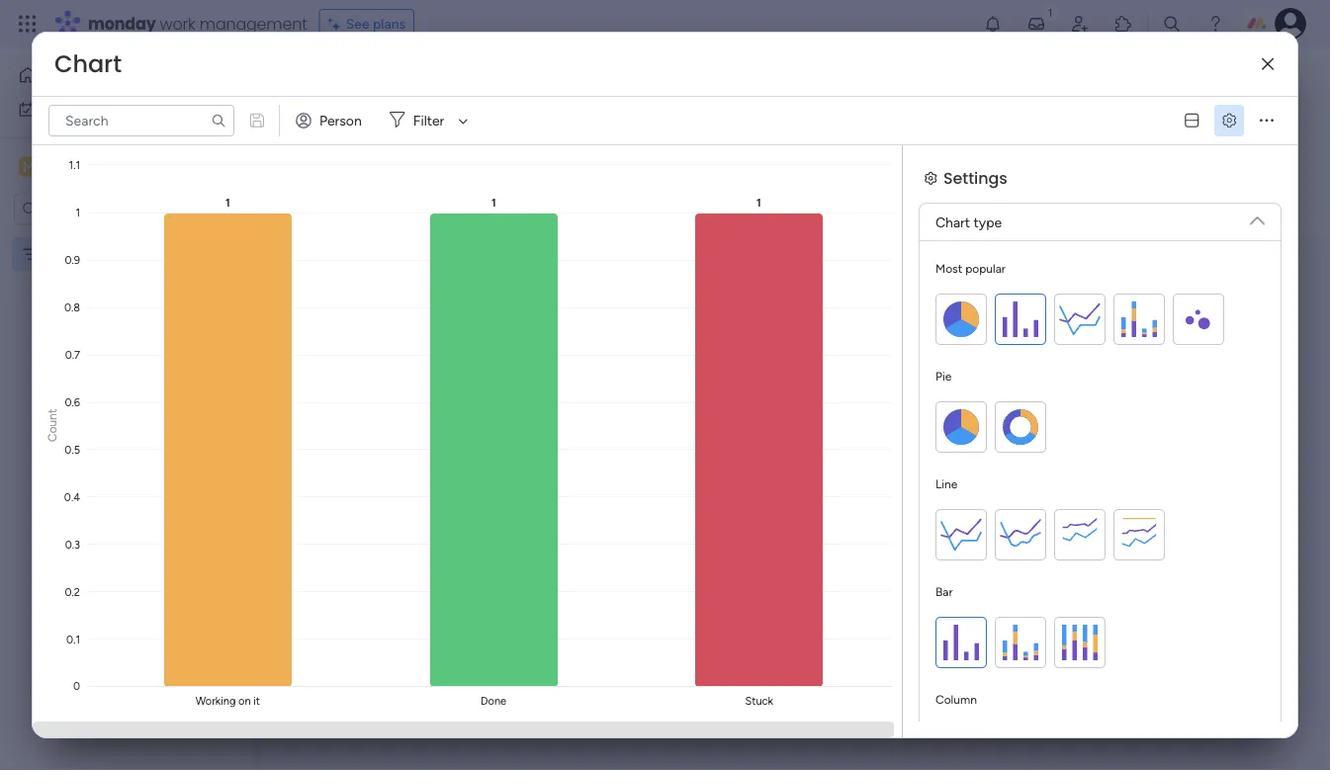 Task type: describe. For each thing, give the bounding box(es) containing it.
settings
[[944, 167, 1008, 189]]

popular
[[966, 261, 1006, 276]]

my work button
[[12, 93, 213, 125]]

widget
[[500, 119, 543, 136]]

v2 split view image
[[1185, 114, 1199, 128]]

bar
[[936, 585, 953, 599]]

see
[[346, 15, 370, 32]]

monday
[[88, 12, 156, 35]]

Filter dashboard by text search field
[[48, 105, 234, 137]]

type
[[974, 214, 1002, 231]]

my first board
[[47, 246, 133, 263]]

filter
[[413, 112, 445, 129]]

plans
[[373, 15, 406, 32]]

person
[[320, 112, 362, 129]]

filter button
[[382, 105, 475, 137]]

help image
[[1206, 14, 1226, 34]]

john smith image
[[1275, 8, 1307, 40]]

new
[[308, 119, 337, 136]]

column
[[936, 693, 977, 707]]

chart type
[[936, 214, 1002, 231]]

see plans button
[[319, 9, 415, 39]]

line
[[936, 477, 958, 491]]

add widget
[[471, 119, 543, 136]]

most
[[936, 261, 963, 276]]

pie
[[936, 369, 952, 383]]

my work
[[44, 101, 96, 118]]

workspace selection element
[[19, 155, 165, 181]]

search everything image
[[1163, 14, 1182, 34]]

main workspace
[[46, 157, 162, 176]]

chart for chart type
[[936, 214, 971, 231]]

invite members image
[[1070, 14, 1090, 34]]

dapulse dropdown down arrow image
[[1251, 206, 1265, 228]]

select product image
[[18, 14, 38, 34]]

v2 settings line image
[[1223, 114, 1237, 128]]

workspace image
[[19, 156, 39, 178]]



Task type: locate. For each thing, give the bounding box(es) containing it.
board
[[97, 246, 133, 263]]

monday work management
[[88, 12, 307, 35]]

0 vertical spatial work
[[160, 12, 195, 35]]

1 vertical spatial my
[[47, 246, 66, 263]]

more dots image
[[1261, 114, 1274, 128]]

0 vertical spatial chart
[[54, 47, 122, 81]]

work
[[160, 12, 195, 35], [66, 101, 96, 118]]

my for my work
[[44, 101, 63, 118]]

management
[[200, 12, 307, 35]]

my inside button
[[44, 101, 63, 118]]

angle down image
[[402, 120, 412, 135]]

most popular
[[936, 261, 1006, 276]]

m
[[23, 158, 35, 175]]

workspace
[[84, 157, 162, 176]]

chart up my work
[[54, 47, 122, 81]]

my for my first board
[[47, 246, 66, 263]]

chart for chart
[[54, 47, 122, 81]]

my
[[44, 101, 63, 118], [47, 246, 66, 263]]

person button
[[288, 105, 374, 137]]

Search in workspace field
[[42, 198, 165, 221]]

inbox image
[[1027, 14, 1047, 34]]

work right monday
[[160, 12, 195, 35]]

0 vertical spatial my
[[44, 101, 63, 118]]

my down home
[[44, 101, 63, 118]]

work for monday
[[160, 12, 195, 35]]

my first board list box
[[0, 233, 252, 538]]

1 horizontal spatial work
[[160, 12, 195, 35]]

1 image
[[1042, 1, 1060, 23]]

chart left type
[[936, 214, 971, 231]]

main content
[[262, 236, 1331, 771]]

main
[[46, 157, 80, 176]]

my left first at top
[[47, 246, 66, 263]]

None search field
[[48, 105, 234, 137]]

dapulse x slim image
[[1262, 57, 1274, 71]]

notifications image
[[983, 14, 1003, 34]]

my first board click to edit element
[[300, 59, 475, 95]]

new project button
[[300, 112, 393, 144]]

1 vertical spatial chart
[[936, 214, 971, 231]]

Chart field
[[49, 47, 127, 81]]

home
[[46, 67, 83, 84]]

search image
[[211, 113, 227, 129]]

home button
[[12, 59, 213, 91]]

add widget button
[[434, 112, 552, 143]]

see plans
[[346, 15, 406, 32]]

work down home
[[66, 101, 96, 118]]

work inside button
[[66, 101, 96, 118]]

new project
[[308, 119, 385, 136]]

add
[[471, 119, 496, 136]]

option
[[0, 236, 252, 240]]

0 horizontal spatial work
[[66, 101, 96, 118]]

1 horizontal spatial chart
[[936, 214, 971, 231]]

project
[[340, 119, 385, 136]]

apps image
[[1114, 14, 1134, 34]]

work for my
[[66, 101, 96, 118]]

chart
[[54, 47, 122, 81], [936, 214, 971, 231]]

0 horizontal spatial chart
[[54, 47, 122, 81]]

first
[[69, 246, 94, 263]]

1 vertical spatial work
[[66, 101, 96, 118]]

my inside list box
[[47, 246, 66, 263]]

arrow down image
[[452, 109, 475, 133]]



Task type: vqa. For each thing, say whether or not it's contained in the screenshot.
the leftmost of
no



